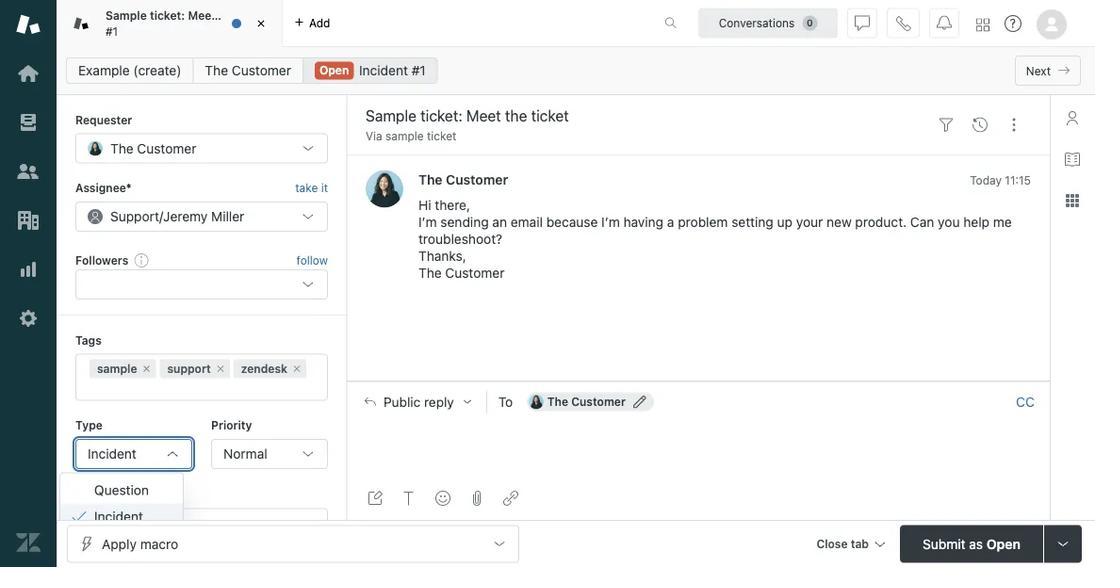 Task type: describe. For each thing, give the bounding box(es) containing it.
question option
[[60, 478, 183, 504]]

tab containing sample ticket: meet the ticket
[[57, 0, 283, 47]]

type
[[75, 419, 103, 432]]

the up hi
[[419, 171, 443, 187]]

requester
[[75, 113, 132, 126]]

the customer up there,
[[419, 171, 508, 187]]

customer inside the requester element
[[137, 140, 197, 156]]

to
[[498, 394, 513, 410]]

0 horizontal spatial sample
[[97, 363, 137, 376]]

open inside secondary element
[[319, 64, 349, 77]]

via sample ticket
[[366, 130, 457, 143]]

main element
[[0, 0, 57, 567]]

public
[[384, 394, 421, 410]]

the customer inside the requester element
[[110, 140, 197, 156]]

apply macro
[[102, 536, 178, 552]]

apply
[[102, 536, 137, 552]]

11:15
[[1005, 173, 1031, 187]]

incident for #1
[[359, 63, 408, 78]]

the inside 'hi there, i'm sending an email because i'm having a problem setting up your new product. can you help me troubleshoot? thanks, the customer'
[[419, 265, 442, 281]]

there,
[[435, 197, 470, 213]]

tags
[[75, 334, 102, 347]]

Subject field
[[362, 105, 926, 127]]

close image
[[252, 14, 271, 33]]

can
[[911, 214, 935, 230]]

the customer right customer@example.com icon
[[547, 396, 626, 409]]

cc button
[[1016, 394, 1035, 411]]

question
[[94, 483, 149, 498]]

followers
[[75, 253, 128, 267]]

the inside the requester element
[[110, 140, 134, 156]]

avatar image
[[366, 170, 403, 208]]

add attachment image
[[469, 491, 485, 506]]

followers element
[[75, 270, 328, 300]]

remove image
[[291, 363, 303, 375]]

thanks,
[[419, 248, 466, 264]]

follow button
[[297, 252, 328, 269]]

help
[[964, 214, 990, 230]]

secondary element
[[57, 52, 1095, 90]]

normal
[[223, 446, 267, 462]]

conversations button
[[699, 8, 838, 38]]

requester element
[[75, 133, 328, 163]]

remove image for sample
[[141, 363, 152, 375]]

product.
[[855, 214, 907, 230]]

sample ticket: meet the ticket #1
[[106, 9, 272, 38]]

troubleshoot?
[[419, 231, 503, 247]]

cc
[[1016, 394, 1035, 410]]

example
[[78, 63, 130, 78]]

up
[[777, 214, 793, 230]]

me
[[993, 214, 1012, 230]]

Today 11:15 text field
[[970, 173, 1031, 187]]

remove image for support
[[215, 363, 226, 375]]

support / jeremy miller
[[110, 209, 244, 224]]

-
[[88, 516, 94, 531]]

draft mode image
[[368, 491, 383, 506]]

2 i'm from the left
[[602, 214, 620, 230]]

submit
[[923, 536, 966, 552]]

next
[[1026, 64, 1051, 77]]

incident option
[[60, 504, 183, 530]]

it
[[321, 181, 328, 195]]

1 vertical spatial open
[[987, 536, 1021, 552]]

support
[[167, 363, 211, 376]]

problem inside 'hi there, i'm sending an email because i'm having a problem setting up your new product. can you help me troubleshoot? thanks, the customer'
[[678, 214, 728, 230]]

support
[[110, 209, 159, 224]]

take it
[[295, 181, 328, 195]]

notifications image
[[937, 16, 952, 31]]

priority
[[211, 419, 252, 432]]

format text image
[[402, 491, 417, 506]]

miller
[[211, 209, 244, 224]]

via
[[366, 130, 382, 143]]

zendesk support image
[[16, 12, 41, 37]]

ticket actions image
[[1007, 118, 1022, 133]]

0 vertical spatial sample
[[386, 130, 424, 143]]

as
[[969, 536, 983, 552]]

views image
[[16, 110, 41, 135]]

example (create)
[[78, 63, 181, 78]]

(create)
[[133, 63, 181, 78]]

the right customer@example.com icon
[[547, 396, 568, 409]]

public reply
[[384, 394, 454, 410]]

email
[[511, 214, 543, 230]]



Task type: vqa. For each thing, say whether or not it's contained in the screenshot.
Example (create) button
yes



Task type: locate. For each thing, give the bounding box(es) containing it.
knowledge image
[[1065, 152, 1080, 167]]

the customer
[[205, 63, 291, 78], [110, 140, 197, 156], [419, 171, 508, 187], [547, 396, 626, 409]]

linked problem element
[[75, 508, 328, 539]]

0 vertical spatial #1
[[106, 25, 118, 38]]

assignee*
[[75, 181, 132, 195]]

close tab button
[[808, 526, 893, 566]]

0 horizontal spatial open
[[319, 64, 349, 77]]

2 vertical spatial incident
[[94, 509, 143, 525]]

get started image
[[16, 61, 41, 86]]

submit as open
[[923, 536, 1021, 552]]

incident button
[[75, 439, 192, 469]]

#1 down 'sample'
[[106, 25, 118, 38]]

info on adding followers image
[[134, 253, 149, 268]]

type list box
[[59, 473, 184, 567]]

the down sample ticket: meet the ticket #1
[[205, 63, 228, 78]]

problem
[[678, 214, 728, 230], [115, 488, 161, 502]]

customer@example.com image
[[529, 395, 544, 410]]

1 horizontal spatial open
[[987, 536, 1021, 552]]

ticket
[[240, 9, 272, 22], [427, 130, 457, 143]]

insert emojis image
[[436, 491, 451, 506]]

the
[[205, 63, 228, 78], [110, 140, 134, 156], [419, 171, 443, 187], [419, 265, 442, 281], [547, 396, 568, 409]]

public reply button
[[348, 382, 486, 422]]

edit user image
[[633, 396, 647, 409]]

tab
[[851, 538, 869, 551]]

apps image
[[1065, 193, 1080, 208]]

0 vertical spatial the customer link
[[193, 58, 303, 84]]

your
[[796, 214, 823, 230]]

reply
[[424, 394, 454, 410]]

normal button
[[211, 439, 328, 469]]

customer left edit user "image"
[[572, 396, 626, 409]]

0 horizontal spatial the customer link
[[193, 58, 303, 84]]

a
[[667, 214, 674, 230]]

incident for incident option
[[94, 509, 143, 525]]

the customer down requester
[[110, 140, 197, 156]]

1 horizontal spatial i'm
[[602, 214, 620, 230]]

tabs tab list
[[57, 0, 645, 47]]

incident inside incident popup button
[[88, 446, 137, 462]]

assignee* element
[[75, 202, 328, 232]]

ticket:
[[150, 9, 185, 22]]

the
[[219, 9, 237, 22]]

setting
[[732, 214, 774, 230]]

i'm left having
[[602, 214, 620, 230]]

2 remove image from the left
[[215, 363, 226, 375]]

problem right a
[[678, 214, 728, 230]]

the down the 'thanks,' in the left of the page
[[419, 265, 442, 281]]

incident
[[359, 63, 408, 78], [88, 446, 137, 462], [94, 509, 143, 525]]

admin image
[[16, 306, 41, 331]]

events image
[[973, 118, 988, 133]]

customer up there,
[[446, 171, 508, 187]]

#1 inside sample ticket: meet the ticket #1
[[106, 25, 118, 38]]

the inside secondary element
[[205, 63, 228, 78]]

sending
[[441, 214, 489, 230]]

conversations
[[719, 16, 795, 30]]

you
[[938, 214, 960, 230]]

customer inside 'hi there, i'm sending an email because i'm having a problem setting up your new product. can you help me troubleshoot? thanks, the customer'
[[445, 265, 505, 281]]

reporting image
[[16, 257, 41, 282]]

customer context image
[[1065, 110, 1080, 125]]

0 horizontal spatial #1
[[106, 25, 118, 38]]

open down add
[[319, 64, 349, 77]]

close
[[817, 538, 848, 551]]

incident inside secondary element
[[359, 63, 408, 78]]

because
[[547, 214, 598, 230]]

incident #1
[[359, 63, 426, 78]]

organizations image
[[16, 208, 41, 233]]

0 vertical spatial open
[[319, 64, 349, 77]]

add button
[[283, 0, 342, 46]]

1 vertical spatial incident
[[88, 446, 137, 462]]

jeremy
[[163, 209, 208, 224]]

example (create) button
[[66, 58, 194, 84]]

sample down tags in the bottom of the page
[[97, 363, 137, 376]]

#1
[[106, 25, 118, 38], [412, 63, 426, 78]]

new
[[827, 214, 852, 230]]

sample
[[386, 130, 424, 143], [97, 363, 137, 376]]

follow
[[297, 254, 328, 267]]

customer inside secondary element
[[232, 63, 291, 78]]

1 vertical spatial ticket
[[427, 130, 457, 143]]

remove image right support
[[215, 363, 226, 375]]

problem up incident option
[[115, 488, 161, 502]]

zendesk
[[241, 363, 288, 376]]

1 horizontal spatial ticket
[[427, 130, 457, 143]]

0 vertical spatial incident
[[359, 63, 408, 78]]

linked
[[75, 488, 112, 502]]

tab
[[57, 0, 283, 47]]

remove image left support
[[141, 363, 152, 375]]

/
[[159, 209, 163, 224]]

customers image
[[16, 159, 41, 184]]

incident down tabs tab list
[[359, 63, 408, 78]]

open right as
[[987, 536, 1021, 552]]

customer down the close image
[[232, 63, 291, 78]]

sample right via
[[386, 130, 424, 143]]

remove image
[[141, 363, 152, 375], [215, 363, 226, 375]]

1 vertical spatial problem
[[115, 488, 161, 502]]

add
[[309, 16, 330, 30]]

having
[[624, 214, 664, 230]]

#1 inside secondary element
[[412, 63, 426, 78]]

meet
[[188, 9, 216, 22]]

zendesk products image
[[977, 18, 990, 32]]

1 horizontal spatial remove image
[[215, 363, 226, 375]]

today 11:15
[[970, 173, 1031, 187]]

0 horizontal spatial i'm
[[419, 214, 437, 230]]

0 horizontal spatial problem
[[115, 488, 161, 502]]

1 horizontal spatial problem
[[678, 214, 728, 230]]

an
[[492, 214, 507, 230]]

1 horizontal spatial sample
[[386, 130, 424, 143]]

i'm
[[419, 214, 437, 230], [602, 214, 620, 230]]

hi
[[419, 197, 431, 213]]

the down requester
[[110, 140, 134, 156]]

customer down the 'thanks,' in the left of the page
[[445, 265, 505, 281]]

1 vertical spatial sample
[[97, 363, 137, 376]]

linked problem
[[75, 488, 161, 502]]

today
[[970, 173, 1002, 187]]

customer up /
[[137, 140, 197, 156]]

incident inside incident option
[[94, 509, 143, 525]]

0 horizontal spatial remove image
[[141, 363, 152, 375]]

the customer link inside secondary element
[[193, 58, 303, 84]]

the customer link up there,
[[419, 171, 508, 187]]

take
[[295, 181, 318, 195]]

get help image
[[1005, 15, 1022, 32]]

1 vertical spatial #1
[[412, 63, 426, 78]]

filter image
[[939, 118, 954, 133]]

add link (cmd k) image
[[503, 491, 518, 506]]

the customer down the close image
[[205, 63, 291, 78]]

1 i'm from the left
[[419, 214, 437, 230]]

next button
[[1015, 56, 1081, 86]]

hide composer image
[[691, 374, 706, 389]]

i'm down hi
[[419, 214, 437, 230]]

ticket right via
[[427, 130, 457, 143]]

0 vertical spatial ticket
[[240, 9, 272, 22]]

0 vertical spatial problem
[[678, 214, 728, 230]]

ticket inside sample ticket: meet the ticket #1
[[240, 9, 272, 22]]

#1 up via sample ticket
[[412, 63, 426, 78]]

button displays agent's chat status as invisible. image
[[855, 16, 870, 31]]

0 horizontal spatial ticket
[[240, 9, 272, 22]]

the customer inside secondary element
[[205, 63, 291, 78]]

open
[[319, 64, 349, 77], [987, 536, 1021, 552]]

1 vertical spatial the customer link
[[419, 171, 508, 187]]

1 remove image from the left
[[141, 363, 152, 375]]

hi there, i'm sending an email because i'm having a problem setting up your new product. can you help me troubleshoot? thanks, the customer
[[419, 197, 1012, 281]]

sample
[[106, 9, 147, 22]]

macro
[[140, 536, 178, 552]]

take it button
[[295, 179, 328, 198]]

the customer link down the close image
[[193, 58, 303, 84]]

zendesk image
[[16, 531, 41, 555]]

1 horizontal spatial the customer link
[[419, 171, 508, 187]]

customer
[[232, 63, 291, 78], [137, 140, 197, 156], [446, 171, 508, 187], [445, 265, 505, 281], [572, 396, 626, 409]]

displays possible ticket submission types image
[[1056, 537, 1071, 552]]

close tab
[[817, 538, 869, 551]]

incident down linked problem
[[94, 509, 143, 525]]

1 horizontal spatial #1
[[412, 63, 426, 78]]

incident down 'type'
[[88, 446, 137, 462]]

ticket right the
[[240, 9, 272, 22]]

the customer link
[[193, 58, 303, 84], [419, 171, 508, 187]]



